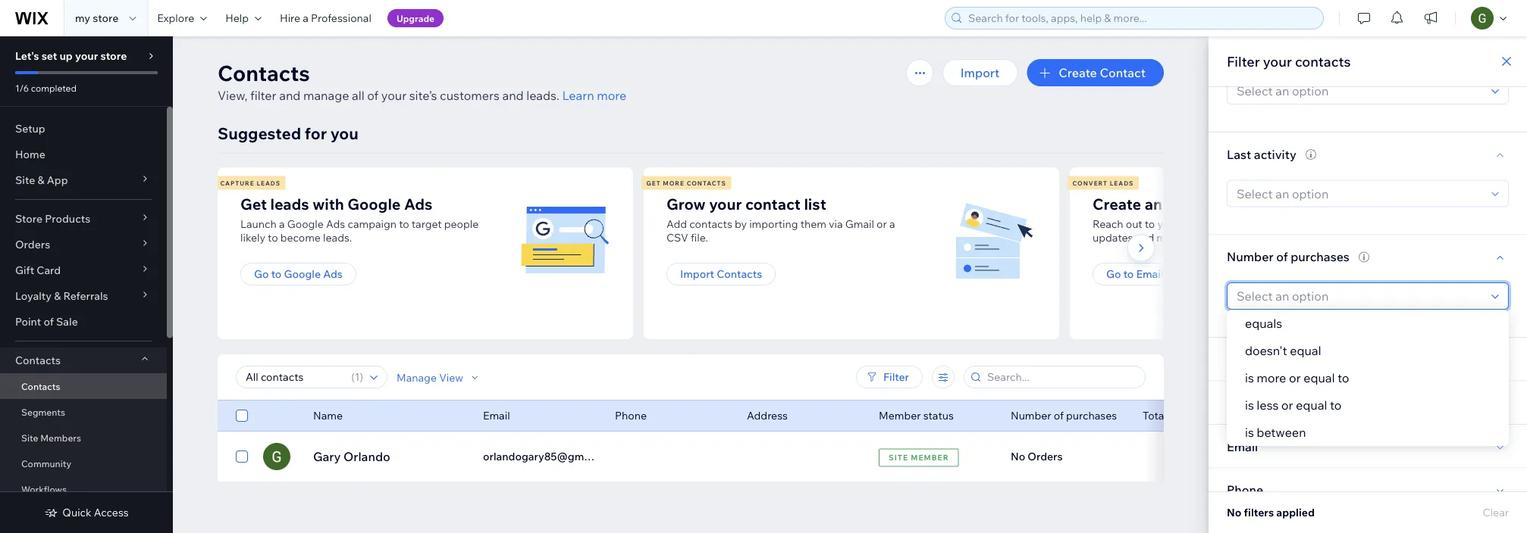 Task type: describe. For each thing, give the bounding box(es) containing it.
1 vertical spatial number
[[1011, 410, 1052, 423]]

help button
[[216, 0, 271, 36]]

1 horizontal spatial orders
[[1028, 451, 1063, 464]]

file.
[[691, 231, 708, 245]]

1 vertical spatial ads
[[326, 218, 345, 231]]

products
[[45, 212, 90, 226]]

equal for more
[[1304, 371, 1335, 386]]

sale
[[56, 316, 78, 329]]

contacts inside popup button
[[15, 354, 61, 367]]

for
[[305, 123, 327, 143]]

view link
[[1040, 444, 1105, 471]]

segments
[[21, 407, 65, 418]]

activity
[[1254, 147, 1297, 162]]

via
[[829, 218, 843, 231]]

access
[[94, 507, 129, 520]]

1 vertical spatial member
[[911, 454, 949, 463]]

your inside create an email campaign reach out to your subscribers with newsletters, updates and more.
[[1158, 218, 1180, 231]]

1 vertical spatial google
[[287, 218, 324, 231]]

( 1 )
[[351, 371, 363, 384]]

manage
[[397, 371, 437, 384]]

site for site & app
[[15, 174, 35, 187]]

manage view button
[[397, 371, 482, 385]]

is less or equal to
[[1245, 398, 1342, 413]]

0 vertical spatial store
[[93, 11, 119, 25]]

0 vertical spatial total
[[1227, 352, 1255, 367]]

(
[[351, 371, 355, 384]]

you
[[331, 123, 359, 143]]

go for create
[[1107, 268, 1121, 281]]

learn
[[562, 88, 594, 103]]

is for is more or equal to
[[1245, 371, 1254, 386]]

import for import
[[961, 65, 1000, 80]]

quick access
[[62, 507, 129, 520]]

of down the newsletters,
[[1277, 249, 1288, 265]]

of down the search... field
[[1054, 410, 1064, 423]]

list
[[804, 195, 826, 214]]

Search for tools, apps, help & more... field
[[964, 8, 1319, 29]]

0 horizontal spatial phone
[[615, 410, 647, 423]]

get leads with google ads launch a google ads campaign to target people likely to become leads.
[[240, 195, 479, 245]]

to inside create an email campaign reach out to your subscribers with newsletters, updates and more.
[[1145, 218, 1155, 231]]

convert leads
[[1073, 179, 1134, 187]]

import for import contacts
[[680, 268, 714, 281]]

gary orlando
[[313, 450, 390, 465]]

applied
[[1277, 507, 1315, 520]]

0 horizontal spatial email
[[483, 410, 510, 423]]

filter
[[250, 88, 277, 103]]

create for an
[[1093, 195, 1142, 214]]

less
[[1257, 398, 1279, 413]]

or for is less or equal to
[[1282, 398, 1294, 413]]

contacts inside 'grow your contact list add contacts by importing them via gmail or a csv file.'
[[690, 218, 732, 231]]

gift card button
[[0, 258, 167, 284]]

more inside contacts view, filter and manage all of your site's customers and leads. learn more
[[597, 88, 627, 103]]

go to google ads button
[[240, 263, 356, 286]]

store products button
[[0, 206, 167, 232]]

to up is less or equal to
[[1338, 371, 1350, 386]]

import button
[[943, 59, 1018, 86]]

launch
[[240, 218, 277, 231]]

contacts up segments
[[21, 381, 60, 392]]

quick
[[62, 507, 92, 520]]

manage
[[303, 88, 349, 103]]

loyalty
[[15, 290, 52, 303]]

0 vertical spatial total amount spent
[[1227, 352, 1337, 367]]

with inside get leads with google ads launch a google ads campaign to target people likely to become leads.
[[313, 195, 344, 214]]

1 horizontal spatial phone
[[1227, 483, 1264, 498]]

0 vertical spatial purchases
[[1291, 249, 1350, 265]]

filter for filter
[[884, 371, 909, 384]]

loyalty & referrals
[[15, 290, 108, 303]]

create for contact
[[1059, 65, 1097, 80]]

1 vertical spatial total amount spent
[[1143, 410, 1238, 423]]

updates
[[1093, 231, 1133, 245]]

campaign inside create an email campaign reach out to your subscribers with newsletters, updates and more.
[[1209, 195, 1280, 214]]

gary orlando image
[[263, 444, 290, 471]]

home
[[15, 148, 45, 161]]

import contacts
[[680, 268, 762, 281]]

orlando
[[344, 450, 390, 465]]

doesn't equal
[[1245, 344, 1322, 359]]

Unsaved view field
[[241, 367, 347, 388]]

let's set up your store
[[15, 49, 127, 63]]

up
[[60, 49, 73, 63]]

people
[[444, 218, 479, 231]]

0 horizontal spatial number of purchases
[[1011, 410, 1117, 423]]

filter button
[[856, 366, 923, 389]]

csv
[[667, 231, 688, 245]]

your inside the sidebar element
[[75, 49, 98, 63]]

help
[[225, 11, 249, 25]]

store inside the sidebar element
[[100, 49, 127, 63]]

0 vertical spatial equal
[[1290, 344, 1322, 359]]

view inside 'popup button'
[[439, 371, 463, 384]]

upgrade
[[397, 13, 435, 24]]

doesn't
[[1245, 344, 1288, 359]]

last
[[1227, 147, 1252, 162]]

0 vertical spatial google
[[348, 195, 401, 214]]

an
[[1145, 195, 1163, 214]]

member status
[[879, 410, 954, 423]]

contacts
[[687, 179, 726, 187]]

site for site members
[[21, 433, 38, 444]]

your inside contacts view, filter and manage all of your site's customers and leads. learn more
[[381, 88, 407, 103]]

by
[[735, 218, 747, 231]]

no for no orders
[[1011, 451, 1026, 464]]

go to email marketing button
[[1093, 263, 1231, 286]]

1/6 completed
[[15, 82, 77, 94]]

select an option field for number of purchases
[[1232, 284, 1487, 309]]

site for site member
[[889, 454, 909, 463]]

manage view
[[397, 371, 463, 384]]

0 vertical spatial ads
[[404, 195, 433, 214]]

1 horizontal spatial number of purchases
[[1227, 249, 1350, 265]]

or inside 'grow your contact list add contacts by importing them via gmail or a csv file.'
[[877, 218, 887, 231]]

set
[[41, 49, 57, 63]]

1 horizontal spatial a
[[303, 11, 309, 25]]

create contact button
[[1027, 59, 1164, 86]]

target
[[412, 218, 442, 231]]

marketing
[[1166, 268, 1217, 281]]

contacts inside button
[[717, 268, 762, 281]]

google inside go to google ads button
[[284, 268, 321, 281]]

between
[[1257, 425, 1306, 441]]

home link
[[0, 142, 167, 168]]

0 horizontal spatial and
[[279, 88, 301, 103]]

community
[[21, 458, 71, 470]]

1 vertical spatial purchases
[[1066, 410, 1117, 423]]

to inside "button"
[[1124, 268, 1134, 281]]

no for no filters applied
[[1227, 507, 1242, 520]]

community link
[[0, 451, 167, 477]]

1 vertical spatial total
[[1143, 410, 1167, 423]]

get more contacts
[[647, 179, 726, 187]]

0 vertical spatial number
[[1227, 249, 1274, 265]]

orders inside dropdown button
[[15, 238, 50, 251]]

view,
[[218, 88, 248, 103]]

list containing get leads with google ads
[[215, 168, 1492, 340]]

contact
[[1100, 65, 1146, 80]]

site member
[[889, 454, 949, 463]]

subscribers
[[1182, 218, 1240, 231]]

site's
[[409, 88, 437, 103]]

is for is less or equal to
[[1245, 398, 1254, 413]]

& for loyalty
[[54, 290, 61, 303]]

importing
[[749, 218, 798, 231]]

leads for get
[[257, 179, 281, 187]]

email inside "button"
[[1137, 268, 1164, 281]]

grow
[[667, 195, 706, 214]]

suggested for you
[[218, 123, 359, 143]]



Task type: vqa. For each thing, say whether or not it's contained in the screenshot.
Import Contacts Button
yes



Task type: locate. For each thing, give the bounding box(es) containing it.
number of purchases down the newsletters,
[[1227, 249, 1350, 265]]

0 vertical spatial view
[[439, 371, 463, 384]]

a right gmail
[[890, 218, 895, 231]]

email down assignee at the bottom right of the page
[[1227, 439, 1258, 454]]

create inside create an email campaign reach out to your subscribers with newsletters, updates and more.
[[1093, 195, 1142, 214]]

spent left less
[[1210, 410, 1238, 423]]

3 is from the top
[[1245, 425, 1254, 441]]

0 horizontal spatial contacts
[[690, 218, 732, 231]]

more right learn
[[597, 88, 627, 103]]

leads for create
[[1110, 179, 1134, 187]]

ads down get leads with google ads launch a google ads campaign to target people likely to become leads.
[[323, 268, 343, 281]]

email
[[1166, 195, 1205, 214]]

0 vertical spatial more
[[597, 88, 627, 103]]

filter
[[1227, 53, 1260, 70], [884, 371, 909, 384]]

equal for less
[[1296, 398, 1328, 413]]

number down subscribers
[[1227, 249, 1274, 265]]

2 vertical spatial ads
[[323, 268, 343, 281]]

learn more button
[[562, 86, 627, 105]]

name
[[313, 410, 343, 423]]

Search... field
[[983, 367, 1141, 388]]

store
[[93, 11, 119, 25], [100, 49, 127, 63]]

create up reach
[[1093, 195, 1142, 214]]

or for is more or equal to
[[1289, 371, 1301, 386]]

quick access button
[[44, 507, 129, 520]]

no left view link
[[1011, 451, 1026, 464]]

contacts button
[[0, 348, 167, 374]]

point
[[15, 316, 41, 329]]

leads. right become
[[323, 231, 352, 245]]

leads right convert
[[1110, 179, 1134, 187]]

1 vertical spatial store
[[100, 49, 127, 63]]

become
[[280, 231, 321, 245]]

contacts inside contacts view, filter and manage all of your site's customers and leads. learn more
[[218, 60, 310, 86]]

0 vertical spatial phone
[[615, 410, 647, 423]]

2 select an option field from the top
[[1232, 181, 1487, 207]]

None checkbox
[[236, 407, 248, 425]]

more
[[663, 179, 685, 187]]

to
[[399, 218, 409, 231], [1145, 218, 1155, 231], [268, 231, 278, 245], [271, 268, 282, 281], [1124, 268, 1134, 281], [1338, 371, 1350, 386], [1330, 398, 1342, 413]]

go inside button
[[254, 268, 269, 281]]

1 vertical spatial email
[[483, 410, 510, 423]]

0 vertical spatial create
[[1059, 65, 1097, 80]]

filter for filter your contacts
[[1227, 53, 1260, 70]]

members
[[40, 433, 81, 444]]

no filters applied
[[1227, 507, 1315, 520]]

equal
[[1290, 344, 1322, 359], [1304, 371, 1335, 386], [1296, 398, 1328, 413]]

0 horizontal spatial leads.
[[323, 231, 352, 245]]

create an email campaign reach out to your subscribers with newsletters, updates and more.
[[1093, 195, 1325, 245]]

& right loyalty
[[54, 290, 61, 303]]

to down the launch
[[268, 231, 278, 245]]

capture leads
[[220, 179, 281, 187]]

email left marketing
[[1137, 268, 1164, 281]]

likely
[[240, 231, 265, 245]]

1 vertical spatial orders
[[1028, 451, 1063, 464]]

)
[[360, 371, 363, 384]]

0 horizontal spatial purchases
[[1066, 410, 1117, 423]]

and inside create an email campaign reach out to your subscribers with newsletters, updates and more.
[[1136, 231, 1154, 245]]

of inside contacts view, filter and manage all of your site's customers and leads. learn more
[[367, 88, 379, 103]]

0 horizontal spatial more
[[597, 88, 627, 103]]

1 leads from the left
[[257, 179, 281, 187]]

1 horizontal spatial contacts
[[1295, 53, 1351, 70]]

amount up is more or equal to on the bottom of the page
[[1258, 352, 1302, 367]]

grow your contact list add contacts by importing them via gmail or a csv file.
[[667, 195, 895, 245]]

1 vertical spatial equal
[[1304, 371, 1335, 386]]

number up no orders
[[1011, 410, 1052, 423]]

newsletters,
[[1266, 218, 1325, 231]]

1 horizontal spatial number
[[1227, 249, 1274, 265]]

0 vertical spatial no
[[1011, 451, 1026, 464]]

leads. left learn
[[527, 88, 560, 103]]

0 vertical spatial with
[[313, 195, 344, 214]]

purchases down the newsletters,
[[1291, 249, 1350, 265]]

1 vertical spatial phone
[[1227, 483, 1264, 498]]

email up orlandogary85@gmail.com
[[483, 410, 510, 423]]

1 horizontal spatial leads
[[1110, 179, 1134, 187]]

0 vertical spatial select an option field
[[1232, 78, 1487, 104]]

1 vertical spatial more
[[1257, 371, 1287, 386]]

1 horizontal spatial leads.
[[527, 88, 560, 103]]

my store
[[75, 11, 119, 25]]

0 vertical spatial contacts
[[1295, 53, 1351, 70]]

1 vertical spatial amount
[[1169, 410, 1208, 423]]

of left sale
[[44, 316, 54, 329]]

None checkbox
[[236, 448, 248, 466]]

list box
[[1227, 310, 1509, 447]]

0 vertical spatial import
[[961, 65, 1000, 80]]

0 horizontal spatial go
[[254, 268, 269, 281]]

go to email marketing
[[1107, 268, 1217, 281]]

1 select an option field from the top
[[1232, 78, 1487, 104]]

1 vertical spatial contacts
[[690, 218, 732, 231]]

to down updates
[[1124, 268, 1134, 281]]

contacts down by
[[717, 268, 762, 281]]

spent
[[1305, 352, 1337, 367], [1210, 410, 1238, 423]]

1
[[355, 371, 360, 384]]

amount
[[1258, 352, 1302, 367], [1169, 410, 1208, 423]]

0 horizontal spatial with
[[313, 195, 344, 214]]

import inside import contacts button
[[680, 268, 714, 281]]

list
[[215, 168, 1492, 340]]

1 is from the top
[[1245, 371, 1254, 386]]

to down become
[[271, 268, 282, 281]]

0 vertical spatial spent
[[1305, 352, 1337, 367]]

or up is less or equal to
[[1289, 371, 1301, 386]]

let's
[[15, 49, 39, 63]]

0 horizontal spatial total
[[1143, 410, 1167, 423]]

0 vertical spatial email
[[1137, 268, 1164, 281]]

1 vertical spatial site
[[21, 433, 38, 444]]

is up assignee at the bottom right of the page
[[1245, 371, 1254, 386]]

setup
[[15, 122, 45, 135]]

campaign up subscribers
[[1209, 195, 1280, 214]]

all
[[352, 88, 365, 103]]

customers
[[440, 88, 500, 103]]

campaign
[[1209, 195, 1280, 214], [348, 218, 397, 231]]

my
[[75, 11, 90, 25]]

ads up go to google ads
[[326, 218, 345, 231]]

phone
[[615, 410, 647, 423], [1227, 483, 1264, 498]]

and down the out
[[1136, 231, 1154, 245]]

hire a professional link
[[271, 0, 381, 36]]

your inside 'grow your contact list add contacts by importing them via gmail or a csv file.'
[[709, 195, 742, 214]]

loyalty & referrals button
[[0, 284, 167, 309]]

number of purchases down the search... field
[[1011, 410, 1117, 423]]

3 select an option field from the top
[[1232, 284, 1487, 309]]

assignee
[[1227, 396, 1280, 411]]

0 horizontal spatial orders
[[15, 238, 50, 251]]

equal down is more or equal to on the bottom of the page
[[1296, 398, 1328, 413]]

1 horizontal spatial filter
[[1227, 53, 1260, 70]]

1 horizontal spatial more
[[1257, 371, 1287, 386]]

Select an option field
[[1232, 78, 1487, 104], [1232, 181, 1487, 207], [1232, 284, 1487, 309]]

select an option field for last activity
[[1232, 181, 1487, 207]]

2 vertical spatial or
[[1282, 398, 1294, 413]]

sidebar element
[[0, 36, 173, 534]]

1 vertical spatial select an option field
[[1232, 181, 1487, 207]]

go down updates
[[1107, 268, 1121, 281]]

0 vertical spatial &
[[37, 174, 44, 187]]

equal up is more or equal to on the bottom of the page
[[1290, 344, 1322, 359]]

1 vertical spatial create
[[1093, 195, 1142, 214]]

2 horizontal spatial and
[[1136, 231, 1154, 245]]

1 horizontal spatial spent
[[1305, 352, 1337, 367]]

and right customers
[[502, 88, 524, 103]]

number
[[1227, 249, 1274, 265], [1011, 410, 1052, 423]]

ads up target at the left top of page
[[404, 195, 433, 214]]

segments link
[[0, 400, 167, 425]]

create
[[1059, 65, 1097, 80], [1093, 195, 1142, 214]]

gmail
[[846, 218, 874, 231]]

1 horizontal spatial view
[[1059, 450, 1087, 465]]

0 horizontal spatial campaign
[[348, 218, 397, 231]]

1 horizontal spatial import
[[961, 65, 1000, 80]]

site & app
[[15, 174, 68, 187]]

import inside import button
[[961, 65, 1000, 80]]

a inside get leads with google ads launch a google ads campaign to target people likely to become leads.
[[279, 218, 285, 231]]

workflows link
[[0, 477, 167, 503]]

0 horizontal spatial spent
[[1210, 410, 1238, 423]]

site inside popup button
[[15, 174, 35, 187]]

contacts up filter
[[218, 60, 310, 86]]

them
[[801, 218, 827, 231]]

completed
[[31, 82, 77, 94]]

more inside list box
[[1257, 371, 1287, 386]]

1 vertical spatial with
[[1242, 218, 1263, 231]]

go for get
[[254, 268, 269, 281]]

more up less
[[1257, 371, 1287, 386]]

1 horizontal spatial no
[[1227, 507, 1242, 520]]

0 vertical spatial or
[[877, 218, 887, 231]]

with inside create an email campaign reach out to your subscribers with newsletters, updates and more.
[[1242, 218, 1263, 231]]

google
[[348, 195, 401, 214], [287, 218, 324, 231], [284, 268, 321, 281]]

0 vertical spatial member
[[879, 410, 921, 423]]

list box containing equals
[[1227, 310, 1509, 447]]

0 horizontal spatial number
[[1011, 410, 1052, 423]]

is left less
[[1245, 398, 1254, 413]]

leads up the get on the top of page
[[257, 179, 281, 187]]

workflows
[[21, 484, 67, 496]]

total amount spent
[[1227, 352, 1337, 367], [1143, 410, 1238, 423]]

go down "likely"
[[254, 268, 269, 281]]

go inside "button"
[[1107, 268, 1121, 281]]

and right filter
[[279, 88, 301, 103]]

0 vertical spatial site
[[15, 174, 35, 187]]

create left contact
[[1059, 65, 1097, 80]]

1 vertical spatial leads.
[[323, 231, 352, 245]]

1 horizontal spatial amount
[[1258, 352, 1302, 367]]

1 horizontal spatial go
[[1107, 268, 1121, 281]]

create contact
[[1059, 65, 1146, 80]]

more
[[597, 88, 627, 103], [1257, 371, 1287, 386]]

or right gmail
[[877, 218, 887, 231]]

no left filters at the right of page
[[1227, 507, 1242, 520]]

with right leads
[[313, 195, 344, 214]]

1 vertical spatial campaign
[[348, 218, 397, 231]]

0 horizontal spatial amount
[[1169, 410, 1208, 423]]

to inside button
[[271, 268, 282, 281]]

email
[[1137, 268, 1164, 281], [483, 410, 510, 423], [1227, 439, 1258, 454]]

1 vertical spatial view
[[1059, 450, 1087, 465]]

1 vertical spatial or
[[1289, 371, 1301, 386]]

a inside 'grow your contact list add contacts by importing them via gmail or a csv file.'
[[890, 218, 895, 231]]

1 horizontal spatial campaign
[[1209, 195, 1280, 214]]

1 horizontal spatial purchases
[[1291, 249, 1350, 265]]

to left target at the left top of page
[[399, 218, 409, 231]]

1 horizontal spatial and
[[502, 88, 524, 103]]

is more or equal to
[[1245, 371, 1350, 386]]

site down the member status
[[889, 454, 909, 463]]

filter inside button
[[884, 371, 909, 384]]

site members
[[21, 433, 81, 444]]

to down is more or equal to on the bottom of the page
[[1330, 398, 1342, 413]]

to right the out
[[1145, 218, 1155, 231]]

or right less
[[1282, 398, 1294, 413]]

site & app button
[[0, 168, 167, 193]]

of inside the point of sale link
[[44, 316, 54, 329]]

0 horizontal spatial no
[[1011, 451, 1026, 464]]

1 vertical spatial no
[[1227, 507, 1242, 520]]

2 vertical spatial is
[[1245, 425, 1254, 441]]

contacts view, filter and manage all of your site's customers and leads. learn more
[[218, 60, 627, 103]]

0 vertical spatial campaign
[[1209, 195, 1280, 214]]

purchases up view link
[[1066, 410, 1117, 423]]

store down my store
[[100, 49, 127, 63]]

ads inside button
[[323, 268, 343, 281]]

filters
[[1244, 507, 1274, 520]]

0 vertical spatial number of purchases
[[1227, 249, 1350, 265]]

contacts down the point of sale
[[15, 354, 61, 367]]

and
[[279, 88, 301, 103], [502, 88, 524, 103], [1136, 231, 1154, 245]]

2 vertical spatial email
[[1227, 439, 1258, 454]]

1 vertical spatial filter
[[884, 371, 909, 384]]

point of sale
[[15, 316, 78, 329]]

0 vertical spatial leads.
[[527, 88, 560, 103]]

2 is from the top
[[1245, 398, 1254, 413]]

0 horizontal spatial filter
[[884, 371, 909, 384]]

0 horizontal spatial leads
[[257, 179, 281, 187]]

of
[[367, 88, 379, 103], [1277, 249, 1288, 265], [44, 316, 54, 329], [1054, 410, 1064, 423]]

& left app
[[37, 174, 44, 187]]

0 vertical spatial is
[[1245, 371, 1254, 386]]

0 horizontal spatial a
[[279, 218, 285, 231]]

2 go from the left
[[1107, 268, 1121, 281]]

store right my
[[93, 11, 119, 25]]

leads. inside get leads with google ads launch a google ads campaign to target people likely to become leads.
[[323, 231, 352, 245]]

2 vertical spatial select an option field
[[1232, 284, 1487, 309]]

2 leads from the left
[[1110, 179, 1134, 187]]

ads
[[404, 195, 433, 214], [326, 218, 345, 231], [323, 268, 343, 281]]

no orders
[[1011, 451, 1063, 464]]

total
[[1227, 352, 1255, 367], [1143, 410, 1167, 423]]

1 horizontal spatial &
[[54, 290, 61, 303]]

last activity
[[1227, 147, 1297, 162]]

equal up is less or equal to
[[1304, 371, 1335, 386]]

campaign inside get leads with google ads launch a google ads campaign to target people likely to become leads.
[[348, 218, 397, 231]]

2 vertical spatial site
[[889, 454, 909, 463]]

member down status
[[911, 454, 949, 463]]

0 horizontal spatial import
[[680, 268, 714, 281]]

site down home
[[15, 174, 35, 187]]

1 vertical spatial import
[[680, 268, 714, 281]]

amount left assignee at the bottom right of the page
[[1169, 410, 1208, 423]]

site down segments
[[21, 433, 38, 444]]

contacts
[[1295, 53, 1351, 70], [690, 218, 732, 231]]

of right all
[[367, 88, 379, 103]]

is for is between
[[1245, 425, 1254, 441]]

a down leads
[[279, 218, 285, 231]]

& for site
[[37, 174, 44, 187]]

spent up is more or equal to on the bottom of the page
[[1305, 352, 1337, 367]]

orlandogary85@gmail.com
[[483, 451, 620, 464]]

suggested
[[218, 123, 301, 143]]

create inside button
[[1059, 65, 1097, 80]]

convert
[[1073, 179, 1108, 187]]

with right subscribers
[[1242, 218, 1263, 231]]

1 vertical spatial number of purchases
[[1011, 410, 1117, 423]]

leads. inside contacts view, filter and manage all of your site's customers and leads. learn more
[[527, 88, 560, 103]]

1/6
[[15, 82, 29, 94]]

1 go from the left
[[254, 268, 269, 281]]

1 vertical spatial spent
[[1210, 410, 1238, 423]]

0 vertical spatial amount
[[1258, 352, 1302, 367]]

go to google ads
[[254, 268, 343, 281]]

no
[[1011, 451, 1026, 464], [1227, 507, 1242, 520]]

0 horizontal spatial &
[[37, 174, 44, 187]]

member left status
[[879, 410, 921, 423]]

is down assignee at the bottom right of the page
[[1245, 425, 1254, 441]]

campaign left target at the left top of page
[[348, 218, 397, 231]]

hire a professional
[[280, 11, 372, 25]]

a right hire
[[303, 11, 309, 25]]

leads.
[[527, 88, 560, 103], [323, 231, 352, 245]]



